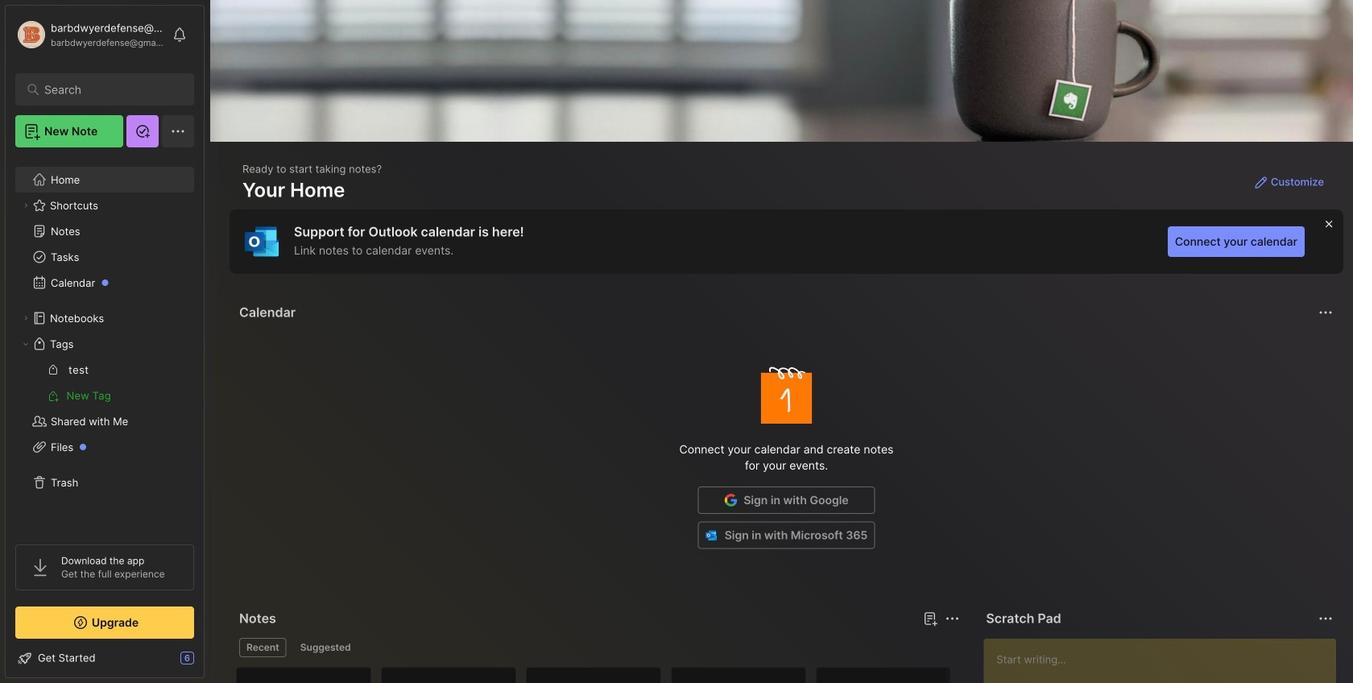 Task type: describe. For each thing, give the bounding box(es) containing it.
more actions image
[[943, 609, 962, 628]]

1 vertical spatial more actions field
[[941, 607, 964, 630]]

expand notebooks image
[[21, 313, 31, 323]]

Help and Learning task checklist field
[[6, 645, 204, 671]]

Account field
[[15, 19, 164, 51]]

main element
[[0, 0, 209, 683]]



Task type: locate. For each thing, give the bounding box(es) containing it.
0 horizontal spatial more actions field
[[941, 607, 964, 630]]

0 vertical spatial more actions field
[[1315, 301, 1337, 324]]

2 tab from the left
[[293, 638, 358, 657]]

expand tags image
[[21, 339, 31, 349]]

group inside main element
[[15, 357, 193, 408]]

1 horizontal spatial tab
[[293, 638, 358, 657]]

0 horizontal spatial tab
[[239, 638, 287, 657]]

1 horizontal spatial more actions field
[[1315, 301, 1337, 324]]

row group
[[236, 667, 961, 683]]

tab
[[239, 638, 287, 657], [293, 638, 358, 657]]

None search field
[[44, 80, 173, 99]]

tab list
[[239, 638, 957, 657]]

tree
[[6, 157, 204, 530]]

Search text field
[[44, 82, 173, 97]]

none search field inside main element
[[44, 80, 173, 99]]

More actions field
[[1315, 301, 1337, 324], [941, 607, 964, 630]]

Start writing… text field
[[997, 639, 1336, 683]]

tree inside main element
[[6, 157, 204, 530]]

group
[[15, 357, 193, 408]]

click to collapse image
[[203, 653, 215, 673]]

1 tab from the left
[[239, 638, 287, 657]]



Task type: vqa. For each thing, say whether or not it's contained in the screenshot.
the Expand Notebooks ICON
yes



